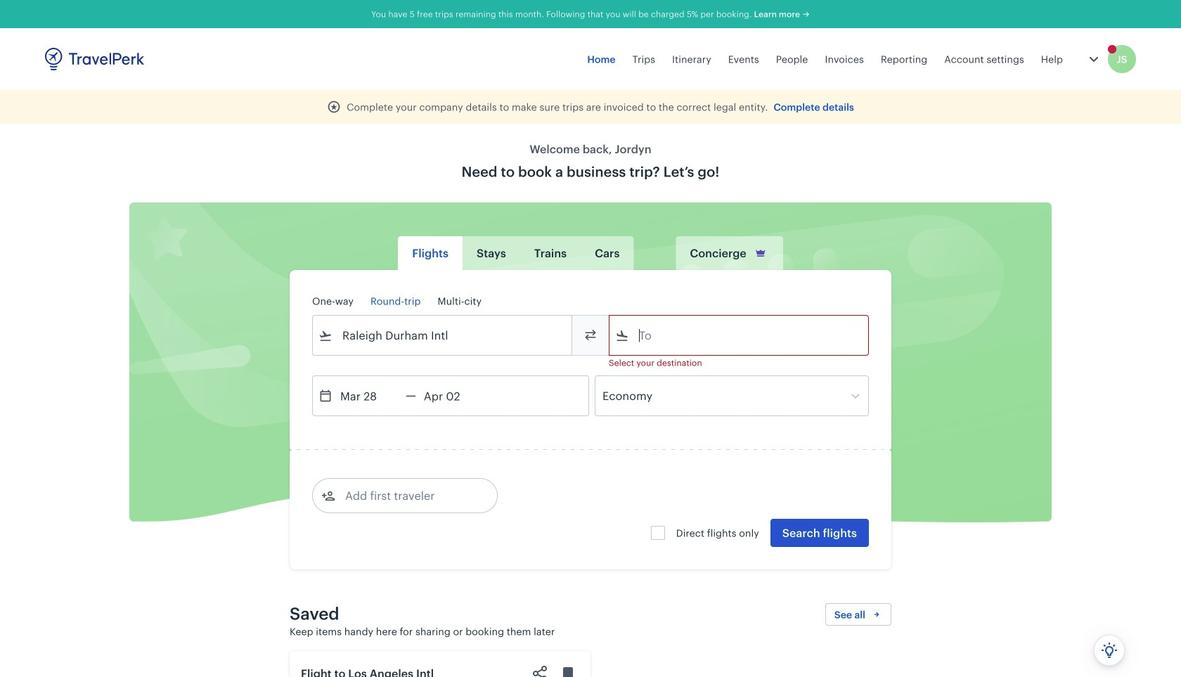 Task type: describe. For each thing, give the bounding box(es) containing it.
Add first traveler search field
[[336, 485, 482, 507]]

To search field
[[630, 324, 851, 347]]



Task type: locate. For each thing, give the bounding box(es) containing it.
From search field
[[333, 324, 554, 347]]

Return text field
[[416, 376, 489, 416]]

Depart text field
[[333, 376, 406, 416]]



